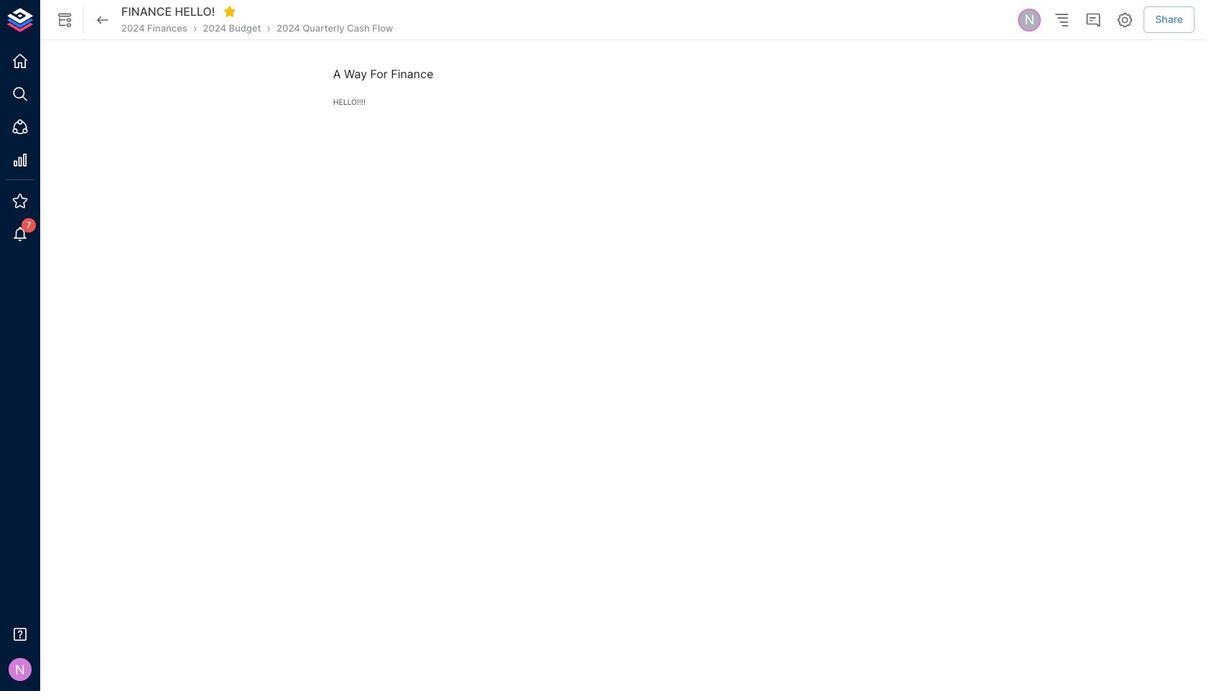 Task type: describe. For each thing, give the bounding box(es) containing it.
go back image
[[94, 11, 111, 28]]

table of contents image
[[1054, 11, 1071, 28]]

settings image
[[1117, 11, 1134, 28]]

comments image
[[1086, 11, 1103, 28]]



Task type: vqa. For each thing, say whether or not it's contained in the screenshot.
Upgrade to the Pro Plan or Business Plan to invite an unlimited number of members and create an unlimited number of documents.'s 'UPGRADE'
no



Task type: locate. For each thing, give the bounding box(es) containing it.
remove favorite image
[[223, 5, 236, 18]]

show wiki image
[[56, 11, 73, 28]]



